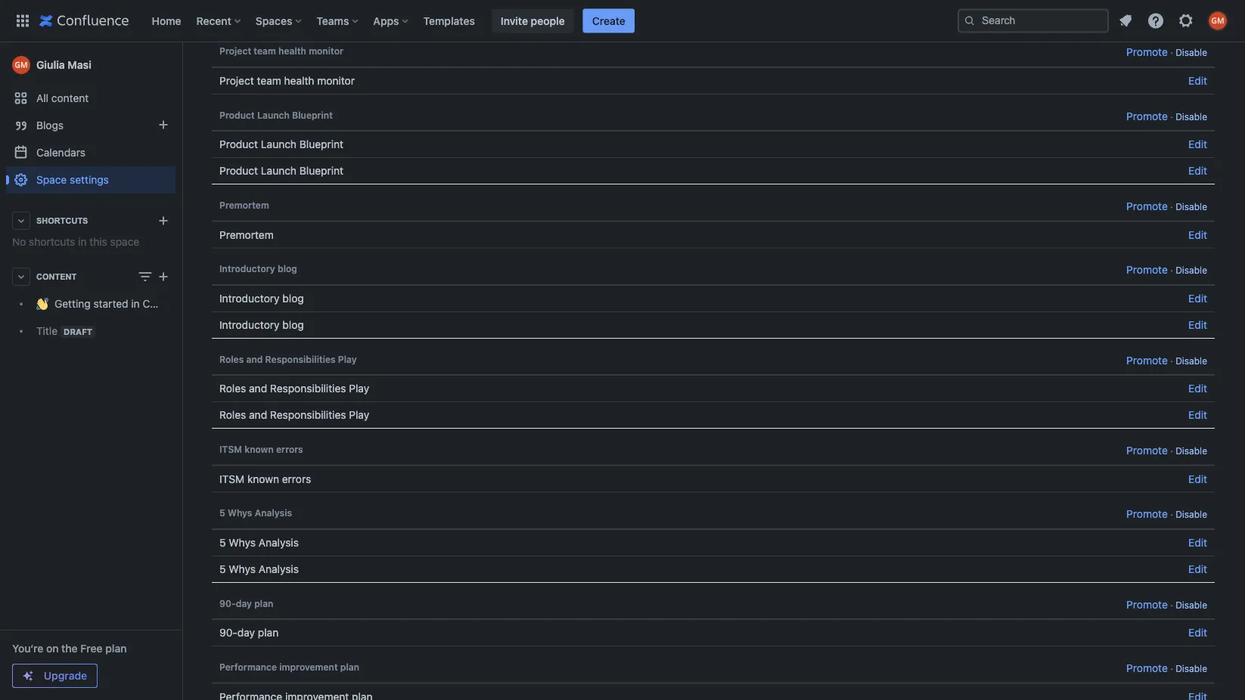 Task type: describe. For each thing, give the bounding box(es) containing it.
1 5 from the top
[[219, 508, 225, 518]]

13 edit from the top
[[1188, 627, 1207, 639]]

2 itsm known errors from the top
[[219, 473, 311, 485]]

no shortcuts in this space
[[12, 236, 139, 248]]

10 edit link from the top
[[1188, 473, 1207, 485]]

recent button
[[192, 9, 246, 33]]

free
[[80, 643, 103, 655]]

0 vertical spatial launch
[[257, 110, 290, 120]]

0 vertical spatial known
[[245, 444, 274, 455]]

13 edit link from the top
[[1188, 627, 1207, 639]]

product for 10th edit link from the bottom
[[219, 165, 258, 177]]

analysis for 3rd edit link from the bottom
[[258, 537, 299, 549]]

space element
[[0, 42, 198, 700]]

the
[[61, 643, 78, 655]]

Search field
[[958, 9, 1109, 33]]

5 whys analysis for 3rd edit link from the bottom
[[219, 537, 299, 549]]

0 vertical spatial whys
[[228, 508, 252, 518]]

2 90-day plan from the top
[[219, 627, 279, 639]]

promote · disable for day
[[1126, 598, 1207, 611]]

disable for blog
[[1176, 265, 1207, 276]]

okr
[[219, 11, 241, 23]]

1 90-day plan from the top
[[219, 598, 273, 609]]

promote button for day
[[1126, 596, 1168, 614]]

8 edit link from the top
[[1188, 382, 1207, 395]]

roles for ninth edit link from the top of the page
[[219, 409, 246, 421]]

invite people
[[501, 14, 565, 27]]

performance improvement plan
[[219, 662, 359, 673]]

space settings
[[36, 174, 109, 186]]

· for and
[[1170, 355, 1173, 366]]

1 vertical spatial team
[[257, 74, 281, 87]]

11 edit from the top
[[1188, 537, 1207, 549]]

launch for 3rd edit link from the top of the page
[[261, 138, 297, 151]]

teams button
[[312, 9, 364, 33]]

10 edit from the top
[[1188, 473, 1207, 485]]

disable for whys
[[1176, 509, 1207, 520]]

3 edit from the top
[[1188, 138, 1207, 151]]

disable for team
[[1176, 47, 1207, 58]]

2 vertical spatial and
[[249, 409, 267, 421]]

home link
[[147, 9, 186, 33]]

1 vertical spatial errors
[[282, 473, 311, 485]]

4 edit link from the top
[[1188, 165, 1207, 177]]

6 edit from the top
[[1188, 292, 1207, 305]]

1 product from the top
[[219, 110, 255, 120]]

promote button for whys
[[1126, 506, 1168, 523]]

· for day
[[1170, 600, 1173, 610]]

disable for known
[[1176, 446, 1207, 456]]

disable link for known
[[1176, 446, 1207, 456]]

1 vertical spatial and
[[249, 382, 267, 395]]

create link
[[583, 9, 635, 33]]

0 vertical spatial play
[[338, 354, 357, 364]]

promote for blog
[[1126, 264, 1168, 276]]

disable for and
[[1176, 355, 1207, 366]]

0 vertical spatial responsibilities
[[265, 354, 336, 364]]

1 vertical spatial known
[[247, 473, 279, 485]]

templates link
[[419, 9, 479, 33]]

disable link for and
[[1176, 355, 1207, 366]]

settings icon image
[[1177, 12, 1195, 30]]

9 edit from the top
[[1188, 409, 1207, 421]]

performance
[[219, 662, 277, 673]]

· for improvement
[[1170, 663, 1173, 674]]

help icon image
[[1147, 12, 1165, 30]]

giulia
[[36, 59, 65, 71]]

promote for team
[[1126, 46, 1168, 58]]

0 vertical spatial and
[[246, 354, 263, 364]]

2 90- from the top
[[219, 627, 237, 639]]

· for known
[[1170, 446, 1173, 456]]

apps
[[373, 14, 399, 27]]

product for 3rd edit link from the top of the page
[[219, 138, 258, 151]]

promote · disable for launch
[[1126, 110, 1207, 122]]

calendars link
[[6, 139, 175, 166]]

5 whys analysis for 2nd edit link from the bottom of the page
[[219, 563, 299, 575]]

in for started
[[131, 298, 140, 310]]

2 edit link from the top
[[1188, 74, 1207, 87]]

premium image
[[22, 670, 34, 682]]

promote button for known
[[1126, 442, 1168, 459]]

all content
[[36, 92, 89, 104]]

8 edit from the top
[[1188, 382, 1207, 395]]

1 roles and responsibilities play from the top
[[219, 354, 357, 364]]

plan inside the space element
[[105, 643, 127, 655]]

1 edit from the top
[[1188, 11, 1207, 23]]

disable for improvement
[[1176, 663, 1207, 674]]

5 for 2nd edit link from the bottom of the page
[[219, 563, 226, 575]]

2 project from the top
[[219, 74, 254, 87]]

analysis for 2nd edit link from the bottom of the page
[[258, 563, 299, 575]]

2 premortem from the top
[[219, 228, 274, 241]]

title draft
[[36, 325, 92, 337]]

1 itsm from the top
[[219, 444, 242, 455]]

1 introductory from the top
[[219, 264, 275, 274]]

templates
[[423, 14, 475, 27]]

· for whys
[[1170, 509, 1173, 520]]

promote · disable for improvement
[[1126, 662, 1207, 674]]

0 vertical spatial monitor
[[309, 46, 343, 56]]

play for ninth edit link from the top of the page
[[349, 409, 369, 421]]

1 product launch blueprint from the top
[[219, 110, 333, 120]]

0 vertical spatial errors
[[276, 444, 303, 455]]

12 edit link from the top
[[1188, 563, 1207, 575]]

shortcuts
[[36, 216, 88, 225]]

spaces
[[256, 14, 292, 27]]

1 introductory blog from the top
[[219, 264, 297, 274]]

space settings link
[[6, 166, 175, 194]]

1 roles from the top
[[219, 354, 244, 364]]

1 edit link from the top
[[1188, 11, 1207, 23]]

· for launch
[[1170, 111, 1173, 122]]

0 vertical spatial day
[[236, 598, 252, 609]]

9 edit link from the top
[[1188, 409, 1207, 421]]

promote for launch
[[1126, 110, 1168, 122]]

3 promote · disable from the top
[[1126, 200, 1207, 212]]

blogs
[[36, 119, 64, 132]]

getting
[[54, 298, 91, 310]]

promote · disable for and
[[1126, 354, 1207, 366]]

1 premortem from the top
[[219, 200, 269, 210]]

you're on the free plan
[[12, 643, 127, 655]]

promote for whys
[[1126, 508, 1168, 520]]

settings
[[70, 174, 109, 186]]

tree inside the space element
[[6, 290, 198, 345]]

appswitcher icon image
[[14, 12, 32, 30]]

all content link
[[6, 85, 175, 112]]

promote · disable for known
[[1126, 444, 1207, 457]]

content
[[36, 272, 77, 281]]

roles for 8th edit link from the top of the page
[[219, 382, 246, 395]]

invite
[[501, 14, 528, 27]]

· for blog
[[1170, 265, 1173, 276]]

1 vertical spatial day
[[237, 627, 255, 639]]

add shortcut image
[[154, 212, 172, 230]]



Task type: vqa. For each thing, say whether or not it's contained in the screenshot.
board within "button"
no



Task type: locate. For each thing, give the bounding box(es) containing it.
5 disable link from the top
[[1176, 355, 1207, 366]]

create a blog image
[[154, 116, 172, 134]]

2 vertical spatial blog
[[282, 319, 304, 331]]

6 promote from the top
[[1126, 444, 1168, 457]]

space
[[110, 236, 139, 248]]

1 vertical spatial 5
[[219, 537, 226, 549]]

roles and responsibilities play
[[219, 354, 357, 364], [219, 382, 369, 395], [219, 409, 369, 421]]

2 vertical spatial analysis
[[258, 563, 299, 575]]

2 itsm from the top
[[219, 473, 244, 485]]

project right collapse sidebar icon
[[219, 74, 254, 87]]

1 vertical spatial analysis
[[258, 537, 299, 549]]

1 vertical spatial in
[[131, 298, 140, 310]]

edit link
[[1188, 11, 1207, 23], [1188, 74, 1207, 87], [1188, 138, 1207, 151], [1188, 165, 1207, 177], [1188, 228, 1207, 241], [1188, 292, 1207, 305], [1188, 319, 1207, 331], [1188, 382, 1207, 395], [1188, 409, 1207, 421], [1188, 473, 1207, 485], [1188, 537, 1207, 549], [1188, 563, 1207, 575], [1188, 627, 1207, 639]]

in
[[78, 236, 87, 248], [131, 298, 140, 310]]

disable link for blog
[[1176, 265, 1207, 276]]

1 disable from the top
[[1176, 47, 1207, 58]]

2 disable link from the top
[[1176, 111, 1207, 122]]

introductory blog
[[219, 264, 297, 274], [219, 292, 304, 305], [219, 319, 304, 331]]

promote button for blog
[[1126, 261, 1168, 279]]

3 introductory blog from the top
[[219, 319, 304, 331]]

1 90- from the top
[[219, 598, 236, 609]]

no
[[12, 236, 26, 248]]

responsibilities for 8th edit link from the top of the page
[[270, 382, 346, 395]]

3 roles and responsibilities play from the top
[[219, 409, 369, 421]]

1 promote from the top
[[1126, 46, 1168, 58]]

project
[[219, 46, 251, 56], [219, 74, 254, 87]]

3 edit link from the top
[[1188, 138, 1207, 151]]

3 5 whys analysis from the top
[[219, 563, 299, 575]]

6 promote · disable from the top
[[1126, 444, 1207, 457]]

4 disable link from the top
[[1176, 265, 1207, 276]]

disable
[[1176, 47, 1207, 58], [1176, 111, 1207, 122], [1176, 201, 1207, 212], [1176, 265, 1207, 276], [1176, 355, 1207, 366], [1176, 446, 1207, 456], [1176, 509, 1207, 520], [1176, 600, 1207, 610], [1176, 663, 1207, 674]]

0 vertical spatial analysis
[[255, 508, 292, 518]]

in right started at top
[[131, 298, 140, 310]]

disable link for whys
[[1176, 509, 1207, 520]]

errors
[[276, 444, 303, 455], [282, 473, 311, 485]]

8 promote · disable from the top
[[1126, 598, 1207, 611]]

in for shortcuts
[[78, 236, 87, 248]]

shortcuts
[[29, 236, 75, 248]]

in inside getting started in confluence link
[[131, 298, 140, 310]]

5
[[219, 508, 225, 518], [219, 537, 226, 549], [219, 563, 226, 575]]

2 vertical spatial introductory blog
[[219, 319, 304, 331]]

content
[[51, 92, 89, 104]]

0 vertical spatial premortem
[[219, 200, 269, 210]]

product launch blueprint for 3rd edit link from the top of the page
[[219, 138, 343, 151]]

promote · disable for whys
[[1126, 508, 1207, 520]]

1 vertical spatial 90-day plan
[[219, 627, 279, 639]]

7 disable link from the top
[[1176, 509, 1207, 520]]

disable link for team
[[1176, 47, 1207, 58]]

confluence image
[[39, 12, 129, 30], [39, 12, 129, 30]]

4 promote · disable from the top
[[1126, 264, 1207, 276]]

project team health monitor
[[219, 46, 343, 56], [219, 74, 355, 87]]

2 edit from the top
[[1188, 74, 1207, 87]]

known
[[245, 444, 274, 455], [247, 473, 279, 485]]

improvement
[[279, 662, 338, 673]]

2 promote · disable from the top
[[1126, 110, 1207, 122]]

0 vertical spatial project
[[219, 46, 251, 56]]

1 disable link from the top
[[1176, 47, 1207, 58]]

1 vertical spatial monitor
[[317, 74, 355, 87]]

1 itsm known errors from the top
[[219, 444, 303, 455]]

1 vertical spatial introductory blog
[[219, 292, 304, 305]]

in left this
[[78, 236, 87, 248]]

2 vertical spatial product
[[219, 165, 258, 177]]

0 vertical spatial itsm
[[219, 444, 242, 455]]

on
[[46, 643, 59, 655]]

5 for 3rd edit link from the bottom
[[219, 537, 226, 549]]

3 product launch blueprint from the top
[[219, 165, 343, 177]]

2 introductory from the top
[[219, 292, 280, 305]]

promote button for improvement
[[1126, 660, 1168, 677]]

2 vertical spatial responsibilities
[[270, 409, 346, 421]]

promote for and
[[1126, 354, 1168, 366]]

1 vertical spatial 5 whys analysis
[[219, 537, 299, 549]]

create
[[592, 14, 625, 27]]

apps button
[[369, 9, 414, 33]]

draft
[[64, 327, 92, 337]]

1 vertical spatial project
[[219, 74, 254, 87]]

this
[[89, 236, 107, 248]]

whys for 3rd edit link from the bottom
[[229, 537, 256, 549]]

0 vertical spatial team
[[254, 46, 276, 56]]

1 vertical spatial launch
[[261, 138, 297, 151]]

1 vertical spatial product
[[219, 138, 258, 151]]

promote · disable for team
[[1126, 46, 1207, 58]]

8 promote from the top
[[1126, 598, 1168, 611]]

0 vertical spatial 5 whys analysis
[[219, 508, 292, 518]]

90-day plan
[[219, 598, 273, 609], [219, 627, 279, 639]]

collapse sidebar image
[[165, 50, 198, 80]]

0 vertical spatial 90-day plan
[[219, 598, 273, 609]]

2 vertical spatial play
[[349, 409, 369, 421]]

2 5 whys analysis from the top
[[219, 537, 299, 549]]

masi
[[68, 59, 91, 71]]

monitor
[[309, 46, 343, 56], [317, 74, 355, 87]]

home
[[152, 14, 181, 27]]

blog for 7th edit link
[[282, 319, 304, 331]]

getting started in confluence link
[[6, 290, 198, 318]]

0 vertical spatial blog
[[278, 264, 297, 274]]

0 horizontal spatial in
[[78, 236, 87, 248]]

2 vertical spatial roles and responsibilities play
[[219, 409, 369, 421]]

4 · from the top
[[1170, 265, 1173, 276]]

monitor down teams popup button
[[317, 74, 355, 87]]

6 promote button from the top
[[1126, 442, 1168, 459]]

day
[[236, 598, 252, 609], [237, 627, 255, 639]]

1 vertical spatial whys
[[229, 537, 256, 549]]

0 vertical spatial project team health monitor
[[219, 46, 343, 56]]

5 whys analysis
[[219, 508, 292, 518], [219, 537, 299, 549], [219, 563, 299, 575]]

8 disable from the top
[[1176, 600, 1207, 610]]

title
[[36, 325, 58, 337]]

disable link for day
[[1176, 600, 1207, 610]]

introductory
[[219, 264, 275, 274], [219, 292, 280, 305], [219, 319, 280, 331]]

11 edit link from the top
[[1188, 537, 1207, 549]]

search image
[[964, 15, 976, 27]]

2 vertical spatial introductory
[[219, 319, 280, 331]]

analysis
[[255, 508, 292, 518], [258, 537, 299, 549], [258, 563, 299, 575]]

roles and responsibilities play for 8th edit link from the top of the page
[[219, 382, 369, 395]]

upgrade
[[44, 670, 87, 682]]

2 vertical spatial 5 whys analysis
[[219, 563, 299, 575]]

banner
[[0, 0, 1245, 42]]

3 introductory from the top
[[219, 319, 280, 331]]

0 vertical spatial health
[[278, 46, 306, 56]]

launch for 10th edit link from the bottom
[[261, 165, 297, 177]]

promote for improvement
[[1126, 662, 1168, 674]]

3 product from the top
[[219, 165, 258, 177]]

1 horizontal spatial in
[[131, 298, 140, 310]]

3 5 from the top
[[219, 563, 226, 575]]

blog
[[278, 264, 297, 274], [282, 292, 304, 305], [282, 319, 304, 331]]

1 · from the top
[[1170, 47, 1173, 58]]

change view image
[[136, 268, 154, 286]]

9 disable link from the top
[[1176, 663, 1207, 674]]

okr blueprint
[[219, 11, 288, 23]]

global element
[[9, 0, 955, 42]]

promote button
[[1126, 43, 1168, 61], [1126, 107, 1168, 125], [1126, 198, 1168, 215], [1126, 261, 1168, 279], [1126, 352, 1168, 369], [1126, 442, 1168, 459], [1126, 506, 1168, 523], [1126, 596, 1168, 614], [1126, 660, 1168, 677]]

1 vertical spatial itsm known errors
[[219, 473, 311, 485]]

blueprint
[[244, 11, 288, 23], [292, 110, 333, 120], [299, 138, 343, 151], [299, 165, 343, 177]]

plan
[[254, 598, 273, 609], [258, 627, 279, 639], [105, 643, 127, 655], [340, 662, 359, 673]]

project down recent popup button
[[219, 46, 251, 56]]

2 5 from the top
[[219, 537, 226, 549]]

1 project team health monitor from the top
[[219, 46, 343, 56]]

8 · from the top
[[1170, 600, 1173, 610]]

12 edit from the top
[[1188, 563, 1207, 575]]

6 edit link from the top
[[1188, 292, 1207, 305]]

promote · disable for blog
[[1126, 264, 1207, 276]]

· for team
[[1170, 47, 1173, 58]]

0 vertical spatial 5
[[219, 508, 225, 518]]

launch
[[257, 110, 290, 120], [261, 138, 297, 151], [261, 165, 297, 177]]

itsm known errors
[[219, 444, 303, 455], [219, 473, 311, 485]]

0 vertical spatial itsm known errors
[[219, 444, 303, 455]]

promote
[[1126, 46, 1168, 58], [1126, 110, 1168, 122], [1126, 200, 1168, 212], [1126, 264, 1168, 276], [1126, 354, 1168, 366], [1126, 444, 1168, 457], [1126, 508, 1168, 520], [1126, 598, 1168, 611], [1126, 662, 1168, 674]]

disable link
[[1176, 47, 1207, 58], [1176, 111, 1207, 122], [1176, 201, 1207, 212], [1176, 265, 1207, 276], [1176, 355, 1207, 366], [1176, 446, 1207, 456], [1176, 509, 1207, 520], [1176, 600, 1207, 610], [1176, 663, 1207, 674]]

whys
[[228, 508, 252, 518], [229, 537, 256, 549], [229, 563, 256, 575]]

banner containing home
[[0, 0, 1245, 42]]

3 disable from the top
[[1176, 201, 1207, 212]]

0 vertical spatial product
[[219, 110, 255, 120]]

1 vertical spatial itsm
[[219, 473, 244, 485]]

promote for day
[[1126, 598, 1168, 611]]

responsibilities
[[265, 354, 336, 364], [270, 382, 346, 395], [270, 409, 346, 421]]

started
[[93, 298, 128, 310]]

spaces button
[[251, 9, 307, 33]]

7 promote from the top
[[1126, 508, 1168, 520]]

blogs link
[[6, 112, 175, 139]]

people
[[531, 14, 565, 27]]

disable link for launch
[[1176, 111, 1207, 122]]

7 disable from the top
[[1176, 509, 1207, 520]]

0 vertical spatial introductory blog
[[219, 264, 297, 274]]

team
[[254, 46, 276, 56], [257, 74, 281, 87]]

3 roles from the top
[[219, 409, 246, 421]]

1 vertical spatial project team health monitor
[[219, 74, 355, 87]]

roles
[[219, 354, 244, 364], [219, 382, 246, 395], [219, 409, 246, 421]]

2 introductory blog from the top
[[219, 292, 304, 305]]

1 vertical spatial health
[[284, 74, 314, 87]]

2 promote from the top
[[1126, 110, 1168, 122]]

monitor down teams
[[309, 46, 343, 56]]

1 5 whys analysis from the top
[[219, 508, 292, 518]]

tree
[[6, 290, 198, 345]]

3 promote from the top
[[1126, 200, 1168, 212]]

product launch blueprint
[[219, 110, 333, 120], [219, 138, 343, 151], [219, 165, 343, 177]]

premortem
[[219, 200, 269, 210], [219, 228, 274, 241]]

upgrade button
[[13, 665, 97, 688]]

0 vertical spatial product launch blueprint
[[219, 110, 333, 120]]

edit
[[1188, 11, 1207, 23], [1188, 74, 1207, 87], [1188, 138, 1207, 151], [1188, 165, 1207, 177], [1188, 228, 1207, 241], [1188, 292, 1207, 305], [1188, 319, 1207, 331], [1188, 382, 1207, 395], [1188, 409, 1207, 421], [1188, 473, 1207, 485], [1188, 537, 1207, 549], [1188, 563, 1207, 575], [1188, 627, 1207, 639]]

1 vertical spatial introductory
[[219, 292, 280, 305]]

5 edit link from the top
[[1188, 228, 1207, 241]]

giulia masi link
[[6, 50, 175, 80]]

all
[[36, 92, 48, 104]]

product launch blueprint for 10th edit link from the bottom
[[219, 165, 343, 177]]

invite people button
[[492, 9, 574, 33]]

health
[[278, 46, 306, 56], [284, 74, 314, 87]]

itsm
[[219, 444, 242, 455], [219, 473, 244, 485]]

space
[[36, 174, 67, 186]]

confluence
[[143, 298, 198, 310]]

5 promote button from the top
[[1126, 352, 1168, 369]]

3 disable link from the top
[[1176, 201, 1207, 212]]

2 roles and responsibilities play from the top
[[219, 382, 369, 395]]

4 promote from the top
[[1126, 264, 1168, 276]]

roles and responsibilities play for ninth edit link from the top of the page
[[219, 409, 369, 421]]

disable for launch
[[1176, 111, 1207, 122]]

disable for day
[[1176, 600, 1207, 610]]

2 vertical spatial product launch blueprint
[[219, 165, 343, 177]]

create a page image
[[154, 268, 172, 286]]

0 vertical spatial in
[[78, 236, 87, 248]]

whys for 2nd edit link from the bottom of the page
[[229, 563, 256, 575]]

8 disable link from the top
[[1176, 600, 1207, 610]]

7 edit from the top
[[1188, 319, 1207, 331]]

and
[[246, 354, 263, 364], [249, 382, 267, 395], [249, 409, 267, 421]]

promote · disable
[[1126, 46, 1207, 58], [1126, 110, 1207, 122], [1126, 200, 1207, 212], [1126, 264, 1207, 276], [1126, 354, 1207, 366], [1126, 444, 1207, 457], [1126, 508, 1207, 520], [1126, 598, 1207, 611], [1126, 662, 1207, 674]]

1 project from the top
[[219, 46, 251, 56]]

1 vertical spatial roles
[[219, 382, 246, 395]]

notification icon image
[[1117, 12, 1135, 30]]

giulia masi
[[36, 59, 91, 71]]

0 vertical spatial introductory
[[219, 264, 275, 274]]

1 vertical spatial responsibilities
[[270, 382, 346, 395]]

1 vertical spatial premortem
[[219, 228, 274, 241]]

2 vertical spatial roles
[[219, 409, 246, 421]]

9 disable from the top
[[1176, 663, 1207, 674]]

5 promote from the top
[[1126, 354, 1168, 366]]

0 vertical spatial 90-
[[219, 598, 236, 609]]

getting started in confluence
[[54, 298, 198, 310]]

tree containing getting started in confluence
[[6, 290, 198, 345]]

4 promote button from the top
[[1126, 261, 1168, 279]]

3 · from the top
[[1170, 201, 1173, 212]]

2 project team health monitor from the top
[[219, 74, 355, 87]]

product
[[219, 110, 255, 120], [219, 138, 258, 151], [219, 165, 258, 177]]

0 vertical spatial roles
[[219, 354, 244, 364]]

teams
[[316, 14, 349, 27]]

1 vertical spatial play
[[349, 382, 369, 395]]

·
[[1170, 47, 1173, 58], [1170, 111, 1173, 122], [1170, 201, 1173, 212], [1170, 265, 1173, 276], [1170, 355, 1173, 366], [1170, 446, 1173, 456], [1170, 509, 1173, 520], [1170, 600, 1173, 610], [1170, 663, 1173, 674]]

1 vertical spatial 90-
[[219, 627, 237, 639]]

responsibilities for ninth edit link from the top of the page
[[270, 409, 346, 421]]

7 edit link from the top
[[1188, 319, 1207, 331]]

5 promote · disable from the top
[[1126, 354, 1207, 366]]

1 vertical spatial blog
[[282, 292, 304, 305]]

3 promote button from the top
[[1126, 198, 1168, 215]]

2 vertical spatial 5
[[219, 563, 226, 575]]

you're
[[12, 643, 43, 655]]

6 · from the top
[[1170, 446, 1173, 456]]

90-
[[219, 598, 236, 609], [219, 627, 237, 639]]

play for 8th edit link from the top of the page
[[349, 382, 369, 395]]

0 vertical spatial roles and responsibilities play
[[219, 354, 357, 364]]

2 promote button from the top
[[1126, 107, 1168, 125]]

promote button for team
[[1126, 43, 1168, 61]]

content button
[[6, 263, 175, 290]]

1 vertical spatial roles and responsibilities play
[[219, 382, 369, 395]]

blog for 6th edit link
[[282, 292, 304, 305]]

shortcuts button
[[6, 207, 175, 234]]

2 · from the top
[[1170, 111, 1173, 122]]

2 product from the top
[[219, 138, 258, 151]]

5 edit from the top
[[1188, 228, 1207, 241]]

5 disable from the top
[[1176, 355, 1207, 366]]

play
[[338, 354, 357, 364], [349, 382, 369, 395], [349, 409, 369, 421]]

2 vertical spatial launch
[[261, 165, 297, 177]]

calendars
[[36, 146, 85, 159]]

promote button for launch
[[1126, 107, 1168, 125]]

promote for known
[[1126, 444, 1168, 457]]

4 edit from the top
[[1188, 165, 1207, 177]]

6 disable link from the top
[[1176, 446, 1207, 456]]

2 vertical spatial whys
[[229, 563, 256, 575]]

7 promote · disable from the top
[[1126, 508, 1207, 520]]

promote button for and
[[1126, 352, 1168, 369]]

2 roles from the top
[[219, 382, 246, 395]]

disable link for improvement
[[1176, 663, 1207, 674]]

5 · from the top
[[1170, 355, 1173, 366]]

1 vertical spatial product launch blueprint
[[219, 138, 343, 151]]

recent
[[196, 14, 231, 27]]



